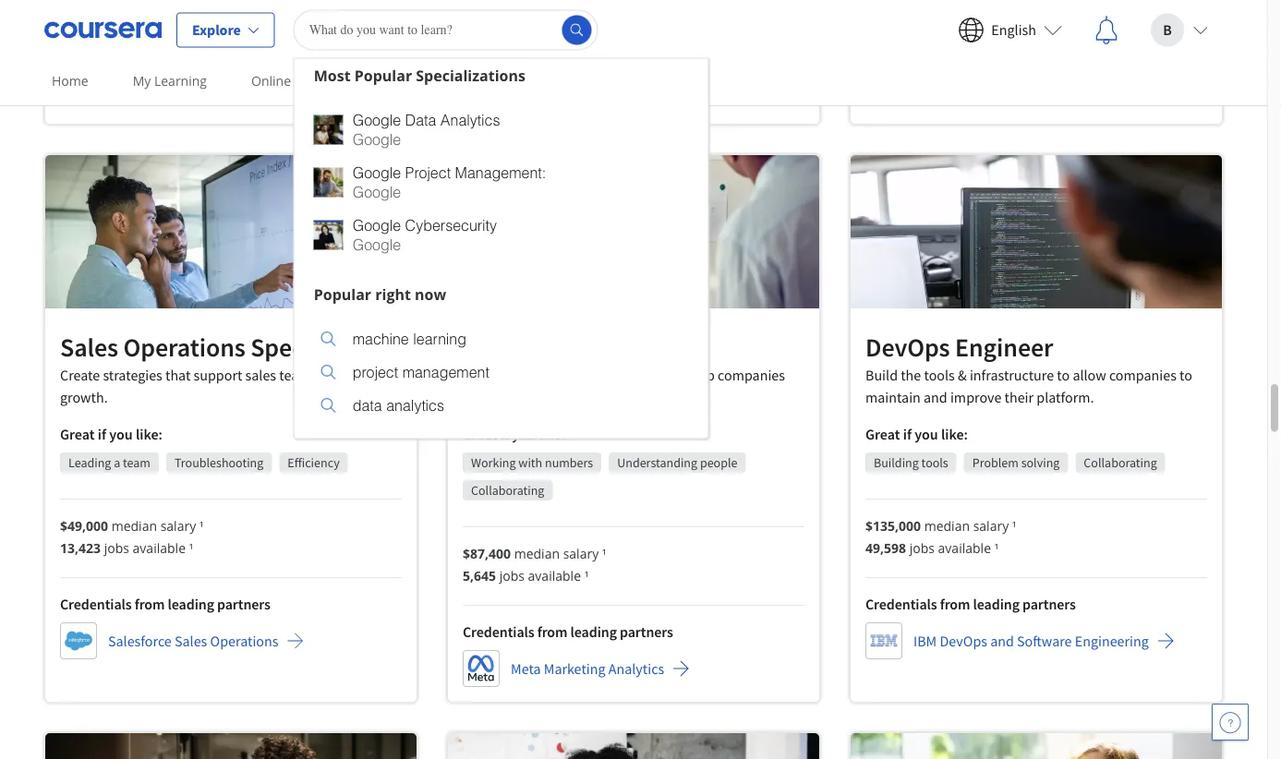 Task type: locate. For each thing, give the bounding box(es) containing it.
companies inside the devops engineer build the tools & infrastructure to allow companies to maintain and improve their platform.
[[1110, 366, 1177, 384]]

0 horizontal spatial sales
[[60, 331, 118, 363]]

if up working
[[501, 425, 509, 443]]

0 horizontal spatial their
[[510, 388, 539, 406]]

1 vertical spatial analytics
[[609, 660, 665, 678]]

great
[[60, 425, 95, 443], [463, 425, 498, 443], [866, 425, 901, 443]]

partners up development
[[620, 37, 674, 55]]

1 horizontal spatial great
[[463, 425, 498, 443]]

devops up the
[[866, 331, 951, 363]]

analytics for meta marketing analytics
[[609, 660, 665, 678]]

1 list box from the top
[[295, 92, 709, 278]]

median inside $49,000 median salary ¹ 13,423 jobs available ¹
[[111, 517, 157, 534]]

median right $49,000
[[111, 517, 157, 534]]

13,423
[[60, 539, 101, 557]]

salesforce
[[510, 67, 574, 85], [108, 632, 172, 650]]

0 horizontal spatial data
[[353, 397, 382, 414]]

0 horizontal spatial salary
[[160, 517, 196, 534]]

3 google from the top
[[353, 164, 401, 181]]

leading
[[68, 454, 111, 471]]

1 horizontal spatial jobs
[[500, 567, 525, 584]]

problem
[[973, 454, 1019, 471]]

1 vertical spatial sales
[[60, 331, 118, 363]]

or
[[600, 388, 613, 406]]

google
[[353, 111, 401, 128], [353, 131, 401, 148], [353, 164, 401, 181], [353, 183, 401, 201], [353, 217, 401, 234], [353, 236, 401, 253]]

great if you like:
[[60, 425, 163, 443], [463, 425, 566, 443], [866, 425, 968, 443]]

1 vertical spatial collaborating
[[471, 482, 545, 499]]

data
[[405, 111, 437, 128]]

my learning
[[133, 72, 207, 90]]

management
[[403, 364, 490, 381]]

collaborating right solving
[[1084, 454, 1158, 471]]

if up building tools
[[904, 425, 912, 443]]

and left improve
[[924, 388, 948, 406]]

1 vertical spatial popular
[[314, 284, 372, 304]]

sales inside salesforce sales operations link
[[175, 632, 207, 650]]

and up products
[[572, 366, 596, 384]]

jobs
[[104, 539, 129, 557], [910, 539, 935, 557], [500, 567, 525, 584]]

great if you like: for devops
[[866, 425, 968, 443]]

a
[[114, 454, 120, 471]]

navigator
[[284, 34, 344, 53]]

online
[[251, 72, 291, 90]]

6 google from the top
[[353, 236, 401, 253]]

1 horizontal spatial median
[[514, 545, 560, 562]]

0 vertical spatial sales
[[576, 67, 609, 85]]

popular
[[355, 65, 412, 85], [314, 284, 372, 304]]

jobs for specialist
[[104, 539, 129, 557]]

meta marketing analytics
[[511, 660, 665, 678]]

2 to from the left
[[672, 366, 685, 384]]

None search field
[[294, 10, 709, 439]]

cybersecurity
[[405, 217, 497, 234]]

leading
[[974, 4, 1020, 22], [571, 37, 617, 55], [168, 595, 214, 613], [974, 595, 1020, 613], [571, 623, 617, 641]]

credentials from leading partners up salesforce sales operations link
[[60, 595, 271, 613]]

great if you like: for sales
[[60, 425, 163, 443]]

great up 'leading'
[[60, 425, 95, 443]]

career inside the find your new career link
[[485, 72, 529, 90]]

solving
[[1022, 454, 1060, 471]]

0 vertical spatial popular
[[355, 65, 412, 85]]

1 great if you like: from the left
[[60, 425, 163, 443]]

devops inside the devops engineer build the tools & infrastructure to allow companies to maintain and improve their platform.
[[866, 331, 951, 363]]

2 their from the left
[[1005, 388, 1034, 406]]

salesforce inside salesforce sales operations link
[[108, 632, 172, 650]]

0 horizontal spatial salesforce
[[108, 632, 172, 650]]

1 horizontal spatial available
[[528, 567, 581, 584]]

popular left right on the left top of the page
[[314, 284, 372, 304]]

0 horizontal spatial like:
[[136, 425, 163, 443]]

0 vertical spatial data
[[641, 366, 669, 384]]

jobs inside $135,000 median salary ¹ 49,598 jobs available ¹
[[910, 539, 935, 557]]

leading up meta marketing analytics on the bottom of the page
[[571, 623, 617, 641]]

median inside $135,000 median salary ¹ 49,598 jobs available ¹
[[925, 517, 970, 534]]

1 ibm from the top
[[914, 41, 937, 59]]

0 vertical spatial devops
[[866, 331, 951, 363]]

1 horizontal spatial if
[[501, 425, 509, 443]]

from up salesforce sales operations link
[[135, 595, 165, 613]]

you for sales
[[109, 425, 133, 443]]

salary inside $49,000 median salary ¹ 13,423 jobs available ¹
[[160, 517, 196, 534]]

median for sales
[[111, 517, 157, 534]]

1 horizontal spatial their
[[1005, 388, 1034, 406]]

data inside list box
[[353, 397, 382, 414]]

salary for analyst
[[563, 545, 599, 562]]

partners up software
[[1023, 595, 1076, 613]]

salary inside $135,000 median salary ¹ 49,598 jobs available ¹
[[974, 517, 1009, 534]]

market
[[463, 388, 507, 406]]

tools right building at the bottom of the page
[[922, 454, 949, 471]]

0 horizontal spatial career
[[172, 34, 213, 53]]

list box containing google data analytics
[[295, 92, 709, 278]]

like: for analyst
[[539, 425, 566, 443]]

marketing up research
[[463, 331, 574, 363]]

partners up salesforce sales operations
[[217, 595, 271, 613]]

0 horizontal spatial great if you like:
[[60, 425, 163, 443]]

0 vertical spatial ibm
[[914, 41, 937, 59]]

marketing
[[463, 331, 574, 363], [544, 660, 606, 678]]

great if you like: for marketing
[[463, 425, 566, 443]]

strategies
[[103, 366, 162, 384]]

available for perform
[[528, 567, 581, 584]]

jobs inside $49,000 median salary ¹ 13,423 jobs available ¹
[[104, 539, 129, 557]]

and left software
[[991, 632, 1015, 650]]

jobs for perform
[[500, 567, 525, 584]]

leading up ibm devops and software engineering link
[[974, 595, 1020, 613]]

2 if from the left
[[501, 425, 509, 443]]

1 vertical spatial data
[[353, 397, 382, 414]]

learning
[[154, 72, 207, 90]]

their down research
[[510, 388, 539, 406]]

if up leading a team
[[98, 425, 106, 443]]

devops left software
[[940, 632, 988, 650]]

data up services.
[[641, 366, 669, 384]]

1 vertical spatial ibm
[[914, 632, 937, 650]]

great up working
[[463, 425, 498, 443]]

2 horizontal spatial median
[[925, 517, 970, 534]]

credentials from leading partners up meta marketing analytics link
[[463, 623, 674, 641]]

companies right allow
[[1110, 366, 1177, 384]]

like: up the team
[[136, 425, 163, 443]]

analyst
[[579, 331, 661, 363]]

0 vertical spatial collaborating
[[1084, 454, 1158, 471]]

like:
[[136, 425, 163, 443], [539, 425, 566, 443], [942, 425, 968, 443]]

available inside $135,000 median salary ¹ 49,598 jobs available ¹
[[938, 539, 992, 557]]

my learning link
[[125, 60, 214, 102]]

efficiency
[[288, 454, 340, 471]]

1 vertical spatial devops
[[940, 632, 988, 650]]

partners up developer
[[1023, 4, 1076, 22]]

1 vertical spatial salesforce
[[108, 632, 172, 650]]

3 if from the left
[[904, 425, 912, 443]]

list box for most popular specializations
[[295, 92, 709, 278]]

salesforce inside salesforce sales development representative
[[510, 67, 574, 85]]

from for marketing analyst
[[538, 623, 568, 641]]

0 horizontal spatial median
[[111, 517, 157, 534]]

2 companies from the left
[[1110, 366, 1177, 384]]

4 to from the left
[[1180, 366, 1193, 384]]

collaborating down working
[[471, 482, 545, 499]]

salesforce for salesforce sales operations
[[108, 632, 172, 650]]

1 their from the left
[[510, 388, 539, 406]]

team
[[123, 454, 151, 471]]

great for sales operations specialist
[[60, 425, 95, 443]]

you
[[109, 425, 133, 443], [512, 425, 536, 443], [915, 425, 939, 443]]

credentials
[[866, 4, 938, 22], [463, 37, 535, 55], [60, 595, 132, 613], [866, 595, 938, 613], [463, 623, 535, 641]]

partners for marketing analyst
[[620, 623, 674, 641]]

salesforce sales operations link
[[60, 623, 304, 660]]

2 great from the left
[[463, 425, 498, 443]]

and
[[258, 34, 281, 53], [572, 366, 596, 384], [924, 388, 948, 406], [991, 632, 1015, 650]]

salary for operations
[[160, 517, 196, 534]]

their down infrastructure
[[1005, 388, 1034, 406]]

you up building tools
[[915, 425, 939, 443]]

median
[[111, 517, 157, 534], [925, 517, 970, 534], [514, 545, 560, 562]]

popular right most
[[355, 65, 412, 85]]

partners up meta marketing analytics on the bottom of the page
[[620, 623, 674, 641]]

1 horizontal spatial collaborating
[[1084, 454, 1158, 471]]

my
[[133, 72, 151, 90]]

jobs right 49,598
[[910, 539, 935, 557]]

available right the "13,423"
[[133, 539, 186, 557]]

jobs right the "13,423"
[[104, 539, 129, 557]]

2 ibm from the top
[[914, 632, 937, 650]]

0 vertical spatial marketing
[[463, 331, 574, 363]]

analytics
[[386, 397, 445, 414]]

marketing right meta
[[544, 660, 606, 678]]

sales inside salesforce sales development representative
[[576, 67, 609, 85]]

credentials for marketing analyst
[[463, 623, 535, 641]]

3 like: from the left
[[942, 425, 968, 443]]

1 horizontal spatial great if you like:
[[463, 425, 566, 443]]

project management
[[353, 364, 490, 381]]

data down 'optimize'
[[353, 397, 382, 414]]

3 great if you like: from the left
[[866, 425, 968, 443]]

sales operations specialist image
[[45, 155, 417, 308]]

ibm inside ibm devops and software engineering link
[[914, 632, 937, 650]]

ibm inside ibm full stack cloud developer link
[[914, 41, 937, 59]]

2 horizontal spatial if
[[904, 425, 912, 443]]

0 vertical spatial list box
[[295, 92, 709, 278]]

0 horizontal spatial analytics
[[441, 111, 500, 128]]

list box containing machine learning
[[295, 311, 709, 438]]

available right 49,598
[[938, 539, 992, 557]]

jobs right 5,645
[[500, 567, 525, 584]]

if for devops
[[904, 425, 912, 443]]

google cybersecurity google
[[353, 217, 497, 253]]

to
[[320, 366, 333, 384], [672, 366, 685, 384], [1057, 366, 1070, 384], [1180, 366, 1193, 384]]

2 horizontal spatial jobs
[[910, 539, 935, 557]]

their
[[510, 388, 539, 406], [1005, 388, 1034, 406]]

2 horizontal spatial sales
[[576, 67, 609, 85]]

1 companies from the left
[[718, 366, 785, 384]]

5 google from the top
[[353, 217, 401, 234]]

credentials from leading partners up representative
[[463, 37, 674, 55]]

maintain
[[866, 388, 921, 406]]

your
[[420, 72, 449, 90]]

3 you from the left
[[915, 425, 939, 443]]

like: down improve
[[942, 425, 968, 443]]

career
[[172, 34, 213, 53], [485, 72, 529, 90]]

0 vertical spatial analytics
[[441, 111, 500, 128]]

median right $87,400 at left
[[514, 545, 560, 562]]

1 vertical spatial career
[[485, 72, 529, 90]]

salary down the troubleshooting
[[160, 517, 196, 534]]

great if you like: up building tools
[[866, 425, 968, 443]]

credentials from leading partners up ibm devops and software engineering link
[[866, 595, 1076, 613]]

leading up salesforce sales operations
[[168, 595, 214, 613]]

2 horizontal spatial great if you like:
[[866, 425, 968, 443]]

engineering
[[1075, 632, 1149, 650]]

their inside the devops engineer build the tools & infrastructure to allow companies to maintain and improve their platform.
[[1005, 388, 1034, 406]]

companies right help
[[718, 366, 785, 384]]

1 horizontal spatial career
[[485, 72, 529, 90]]

0 vertical spatial operations
[[123, 331, 246, 363]]

1 great from the left
[[60, 425, 95, 443]]

cloud
[[1003, 41, 1039, 59]]

english button
[[944, 0, 1078, 60]]

leading for sales operations specialist
[[168, 595, 214, 613]]

1 like: from the left
[[136, 425, 163, 443]]

0 horizontal spatial jobs
[[104, 539, 129, 557]]

from down $135,000 median salary ¹ 49,598 jobs available ¹
[[940, 595, 971, 613]]

learning
[[413, 330, 467, 347]]

0 horizontal spatial companies
[[718, 366, 785, 384]]

0 horizontal spatial if
[[98, 425, 106, 443]]

none search field containing most popular specializations
[[294, 10, 709, 439]]

credentials from leading partners for devops engineer
[[866, 595, 1076, 613]]

2 horizontal spatial great
[[866, 425, 901, 443]]

like: up numbers
[[539, 425, 566, 443]]

you up with
[[512, 425, 536, 443]]

career up "learning"
[[172, 34, 213, 53]]

median right $135,000
[[925, 517, 970, 534]]

growth.
[[60, 388, 108, 406]]

49,598
[[866, 539, 907, 557]]

1 horizontal spatial you
[[512, 425, 536, 443]]

development
[[612, 67, 695, 85]]

salary inside $87,400 median salary ¹ 5,645 jobs available ¹
[[563, 545, 599, 562]]

salary
[[160, 517, 196, 534], [974, 517, 1009, 534], [563, 545, 599, 562]]

1 horizontal spatial salesforce
[[510, 67, 574, 85]]

2 list box from the top
[[295, 311, 709, 438]]

0 horizontal spatial you
[[109, 425, 133, 443]]

analytics
[[441, 111, 500, 128], [609, 660, 665, 678]]

1 horizontal spatial sales
[[175, 632, 207, 650]]

1 horizontal spatial analytics
[[609, 660, 665, 678]]

collaborating
[[1084, 454, 1158, 471], [471, 482, 545, 499]]

2 horizontal spatial like:
[[942, 425, 968, 443]]

suggestion image image
[[314, 115, 343, 145], [314, 168, 343, 197], [314, 220, 343, 250], [321, 332, 336, 347], [321, 365, 336, 380], [321, 398, 336, 413]]

meta marketing analytics link
[[463, 650, 690, 687]]

companies for marketing analyst
[[718, 366, 785, 384]]

collaborating for marketing analyst
[[471, 482, 545, 499]]

1 if from the left
[[98, 425, 106, 443]]

jobs inside $87,400 median salary ¹ 5,645 jobs available ¹
[[500, 567, 525, 584]]

2 horizontal spatial salary
[[974, 517, 1009, 534]]

salary down problem
[[974, 517, 1009, 534]]

2 vertical spatial sales
[[175, 632, 207, 650]]

¹
[[199, 517, 204, 534], [1013, 517, 1017, 534], [189, 539, 194, 557], [995, 539, 999, 557], [602, 545, 607, 562], [585, 567, 589, 584]]

1 horizontal spatial data
[[641, 366, 669, 384]]

great if you like: up with
[[463, 425, 566, 443]]

1 vertical spatial marketing
[[544, 660, 606, 678]]

services.
[[616, 388, 669, 406]]

leading for marketing analyst
[[571, 623, 617, 641]]

1 to from the left
[[320, 366, 333, 384]]

2 horizontal spatial available
[[938, 539, 992, 557]]

tools left &
[[925, 366, 955, 384]]

building tools
[[874, 454, 949, 471]]

available inside $49,000 median salary ¹ 13,423 jobs available ¹
[[133, 539, 186, 557]]

2 you from the left
[[512, 425, 536, 443]]

sales
[[245, 366, 276, 384]]

available right 5,645
[[528, 567, 581, 584]]

1 vertical spatial list box
[[295, 311, 709, 438]]

2 horizontal spatial you
[[915, 425, 939, 443]]

devops engineer build the tools & infrastructure to allow companies to maintain and improve their platform.
[[866, 331, 1193, 406]]

0 vertical spatial salesforce
[[510, 67, 574, 85]]

from
[[940, 4, 971, 22], [538, 37, 568, 55], [135, 595, 165, 613], [940, 595, 971, 613], [538, 623, 568, 641]]

ibm
[[914, 41, 937, 59], [914, 632, 937, 650]]

you up a
[[109, 425, 133, 443]]

data
[[641, 366, 669, 384], [353, 397, 382, 414]]

salary down numbers
[[563, 545, 599, 562]]

analytics inside google data analytics google
[[441, 111, 500, 128]]

0 horizontal spatial great
[[60, 425, 95, 443]]

platform.
[[1037, 388, 1095, 406]]

great up building at the bottom of the page
[[866, 425, 901, 443]]

infrastructure
[[970, 366, 1055, 384]]

great if you like: up leading a team
[[60, 425, 163, 443]]

credentials for sales operations specialist
[[60, 595, 132, 613]]

operations inside sales operations specialist create strategies that support sales teams to optimize growth.
[[123, 331, 246, 363]]

2 like: from the left
[[539, 425, 566, 443]]

median inside $87,400 median salary ¹ 5,645 jobs available ¹
[[514, 545, 560, 562]]

1 you from the left
[[109, 425, 133, 443]]

career right new
[[485, 72, 529, 90]]

2 great if you like: from the left
[[463, 425, 566, 443]]

companies inside marketing analyst perform research and gather data to help companies market their products or services.
[[718, 366, 785, 384]]

from up meta marketing analytics link
[[538, 623, 568, 641]]

operations
[[123, 331, 246, 363], [210, 632, 279, 650]]

0 horizontal spatial collaborating
[[471, 482, 545, 499]]

0 vertical spatial tools
[[925, 366, 955, 384]]

list box
[[295, 92, 709, 278], [295, 311, 709, 438]]

available inside $87,400 median salary ¹ 5,645 jobs available ¹
[[528, 567, 581, 584]]

0 horizontal spatial available
[[133, 539, 186, 557]]

allow
[[1073, 366, 1107, 384]]

products
[[542, 388, 597, 406]]

leading for devops engineer
[[974, 595, 1020, 613]]

3 great from the left
[[866, 425, 901, 443]]

1 horizontal spatial salary
[[563, 545, 599, 562]]

full
[[940, 41, 963, 59]]

1 horizontal spatial like:
[[539, 425, 566, 443]]

home link
[[44, 60, 96, 102]]

0 vertical spatial career
[[172, 34, 213, 53]]

1 horizontal spatial companies
[[1110, 366, 1177, 384]]

4 google from the top
[[353, 183, 401, 201]]



Task type: vqa. For each thing, say whether or not it's contained in the screenshot.
Outcomes LINK
no



Task type: describe. For each thing, give the bounding box(es) containing it.
jobs for build
[[910, 539, 935, 557]]

to inside sales operations specialist create strategies that support sales teams to optimize growth.
[[320, 366, 333, 384]]

analytics for google data analytics google
[[441, 111, 500, 128]]

$87,400 median salary ¹ 5,645 jobs available ¹
[[463, 545, 607, 584]]

management:
[[455, 164, 546, 181]]

from up full
[[940, 4, 971, 22]]

ibm devops and software engineering link
[[866, 623, 1175, 660]]

if for sales
[[98, 425, 106, 443]]

and inside the devops engineer build the tools & infrastructure to allow companies to maintain and improve their platform.
[[924, 388, 948, 406]]

explore button
[[177, 12, 275, 48]]

leading a team
[[68, 454, 151, 471]]

sales for salesforce sales operations
[[175, 632, 207, 650]]

data analytics
[[353, 397, 445, 414]]

tools inside the devops engineer build the tools & infrastructure to allow companies to maintain and improve their platform.
[[925, 366, 955, 384]]

most
[[314, 65, 351, 85]]

partners for devops engineer
[[1023, 595, 1076, 613]]

to inside marketing analyst perform research and gather data to help companies market their products or services.
[[672, 366, 685, 384]]

salesforce sales development representative link
[[463, 65, 805, 109]]

salary for engineer
[[974, 517, 1009, 534]]

problem solving
[[973, 454, 1060, 471]]

salesforce sales operations
[[108, 632, 279, 650]]

$135,000
[[866, 517, 921, 534]]

credentials from leading partners for sales operations specialist
[[60, 595, 271, 613]]

available for build
[[938, 539, 992, 557]]

gather
[[599, 366, 638, 384]]

specialist
[[251, 331, 357, 363]]

now
[[415, 284, 447, 304]]

from up representative
[[538, 37, 568, 55]]

understanding
[[618, 454, 698, 471]]

building
[[874, 454, 919, 471]]

2 google from the top
[[353, 131, 401, 148]]

median for devops
[[925, 517, 970, 534]]

autocomplete results list box
[[294, 58, 709, 439]]

companies for devops engineer
[[1110, 366, 1177, 384]]

build
[[866, 366, 898, 384]]

collaborating for devops engineer
[[1084, 454, 1158, 471]]

like: for operations
[[136, 425, 163, 443]]

research
[[516, 366, 569, 384]]

teams
[[279, 366, 317, 384]]

specializations
[[416, 65, 526, 85]]

goodwill®
[[108, 34, 170, 53]]

right
[[375, 284, 411, 304]]

working
[[471, 454, 516, 471]]

list box for popular right now
[[295, 311, 709, 438]]

create
[[60, 366, 100, 384]]

degrees
[[294, 72, 344, 90]]

marketing analyst perform research and gather data to help companies market their products or services.
[[463, 331, 785, 406]]

understanding people
[[618, 454, 738, 471]]

new
[[453, 72, 482, 90]]

like: for engineer
[[942, 425, 968, 443]]

goodwill® career coach and navigator
[[108, 34, 344, 53]]

troubleshooting
[[175, 454, 264, 471]]

developer
[[1042, 41, 1105, 59]]

ibm for ibm devops and software engineering
[[914, 632, 937, 650]]

marketing inside marketing analyst perform research and gather data to help companies market their products or services.
[[463, 331, 574, 363]]

ibm full stack cloud developer
[[914, 41, 1105, 59]]

popular right now
[[314, 284, 447, 304]]

What do you want to learn? text field
[[294, 10, 599, 50]]

&
[[958, 366, 967, 384]]

project
[[353, 364, 398, 381]]

their inside marketing analyst perform research and gather data to help companies market their products or services.
[[510, 388, 539, 406]]

home
[[52, 72, 88, 90]]

coach
[[216, 34, 255, 53]]

ibm devops and software engineering
[[914, 632, 1149, 650]]

coursera image
[[44, 15, 162, 45]]

credentials from leading partners for marketing analyst
[[463, 623, 674, 641]]

online degrees
[[251, 72, 344, 90]]

engineer
[[956, 331, 1054, 363]]

most popular specializations
[[314, 65, 526, 85]]

online degrees link
[[244, 60, 352, 102]]

sales for salesforce sales development representative
[[576, 67, 609, 85]]

meta
[[511, 660, 541, 678]]

that
[[165, 366, 191, 384]]

english
[[992, 21, 1037, 39]]

median for marketing
[[514, 545, 560, 562]]

software
[[1018, 632, 1072, 650]]

data inside marketing analyst perform research and gather data to help companies market their products or services.
[[641, 366, 669, 384]]

help center image
[[1220, 712, 1242, 734]]

help
[[688, 366, 715, 384]]

salesforce for salesforce sales development representative
[[510, 67, 574, 85]]

credentials from leading partners up the stack on the right
[[866, 4, 1076, 22]]

and right "coach"
[[258, 34, 281, 53]]

5,645
[[463, 567, 496, 584]]

great for marketing analyst
[[463, 425, 498, 443]]

machine
[[353, 330, 409, 347]]

and inside marketing analyst perform research and gather data to help companies market their products or services.
[[572, 366, 596, 384]]

goodwill® career coach and navigator link
[[60, 25, 370, 62]]

support
[[194, 366, 242, 384]]

with
[[519, 454, 543, 471]]

you for marketing
[[512, 425, 536, 443]]

numbers
[[545, 454, 593, 471]]

partners for sales operations specialist
[[217, 595, 271, 613]]

from for devops engineer
[[940, 595, 971, 613]]

career inside goodwill® career coach and navigator link
[[172, 34, 213, 53]]

leading up ibm full stack cloud developer link
[[974, 4, 1020, 22]]

machine learning
[[353, 330, 467, 347]]

available for specialist
[[133, 539, 186, 557]]

sales operations specialist create strategies that support sales teams to optimize growth.
[[60, 331, 390, 406]]

credentials for devops engineer
[[866, 595, 938, 613]]

$49,000 median salary ¹ 13,423 jobs available ¹
[[60, 517, 204, 557]]

1 google from the top
[[353, 111, 401, 128]]

you for devops
[[915, 425, 939, 443]]

ibm full stack cloud developer link
[[866, 31, 1131, 68]]

explore
[[192, 21, 241, 39]]

find your new career link
[[381, 60, 536, 105]]

b
[[1164, 21, 1172, 39]]

leading up salesforce sales development representative
[[571, 37, 617, 55]]

1 vertical spatial operations
[[210, 632, 279, 650]]

sales inside sales operations specialist create strategies that support sales teams to optimize growth.
[[60, 331, 118, 363]]

marketing analyst image
[[448, 155, 820, 308]]

ibm for ibm full stack cloud developer
[[914, 41, 937, 59]]

representative
[[510, 89, 602, 107]]

$135,000 median salary ¹ 49,598 jobs available ¹
[[866, 517, 1017, 557]]

the
[[901, 366, 922, 384]]

devops engineer image
[[851, 155, 1223, 308]]

from for sales operations specialist
[[135, 595, 165, 613]]

1 vertical spatial tools
[[922, 454, 949, 471]]

working with numbers
[[471, 454, 593, 471]]

find your new career
[[389, 72, 529, 90]]

google data analytics google
[[353, 111, 500, 148]]

google project management: google
[[353, 164, 546, 201]]

3 to from the left
[[1057, 366, 1070, 384]]

if for marketing
[[501, 425, 509, 443]]

find
[[389, 72, 416, 90]]

optimize
[[336, 366, 390, 384]]

$49,000
[[60, 517, 108, 534]]

great for devops engineer
[[866, 425, 901, 443]]



